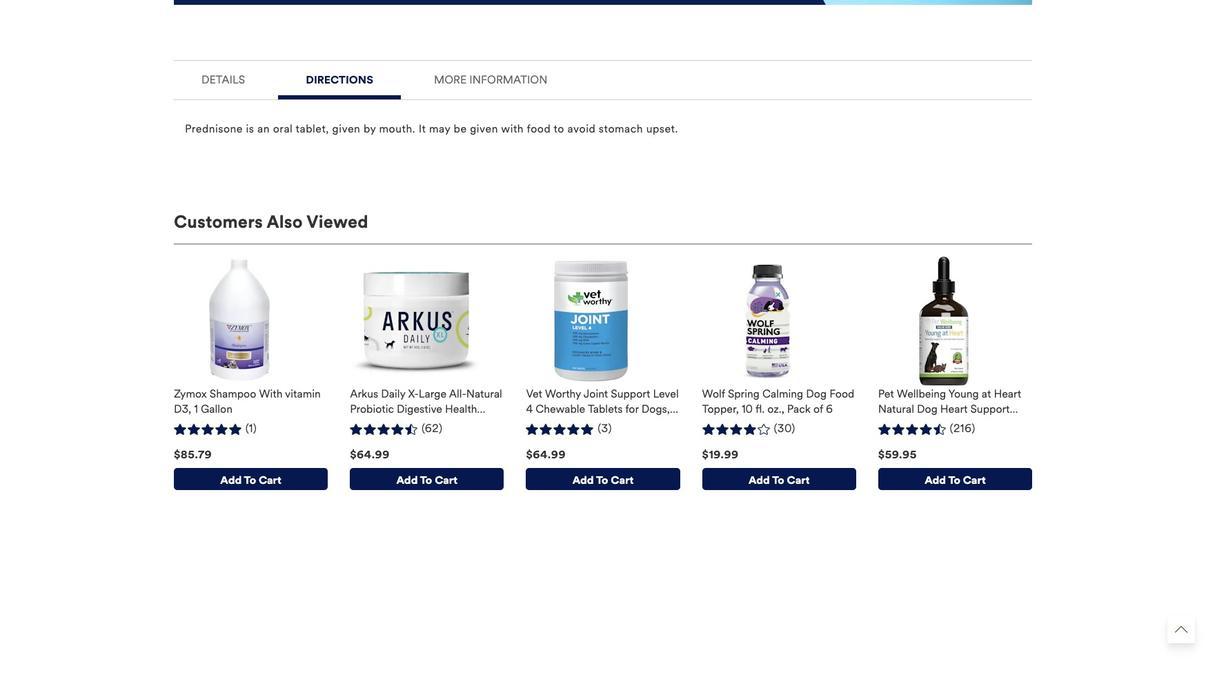 Task type: locate. For each thing, give the bounding box(es) containing it.
3 to from the left
[[596, 474, 609, 487]]

2 add to cart from the left
[[397, 474, 458, 487]]

2 add to cart button from the left
[[350, 468, 504, 490]]

add to cart button
[[174, 468, 328, 490], [350, 468, 504, 490], [526, 468, 680, 490], [703, 468, 857, 490], [879, 468, 1033, 490]]

prednisone is an oral tablet, given by mouth. it may be given with food to avoid stomach upset.
[[185, 122, 679, 135]]

to for 2nd add to cart button from right
[[773, 474, 785, 487]]

add to cart
[[220, 474, 282, 487], [397, 474, 458, 487], [573, 474, 634, 487], [749, 474, 810, 487], [925, 474, 986, 487]]

5 cart from the left
[[964, 474, 986, 487]]

0 horizontal spatial given
[[332, 122, 361, 135]]

prednisone
[[185, 122, 243, 135]]

given right be
[[470, 122, 498, 135]]

to
[[554, 122, 565, 135]]

4 to from the left
[[773, 474, 785, 487]]

information
[[470, 73, 548, 86]]

5 to from the left
[[949, 474, 961, 487]]

1 add to cart from the left
[[220, 474, 282, 487]]

2 add from the left
[[397, 474, 418, 487]]

an
[[258, 122, 270, 135]]

to
[[244, 474, 256, 487], [420, 474, 432, 487], [596, 474, 609, 487], [773, 474, 785, 487], [949, 474, 961, 487]]

is
[[246, 122, 254, 135]]

more information button
[[412, 61, 570, 95]]

4 add from the left
[[749, 474, 770, 487]]

1 horizontal spatial given
[[470, 122, 498, 135]]

5 add to cart from the left
[[925, 474, 986, 487]]

more information
[[434, 73, 548, 86]]

1 to from the left
[[244, 474, 256, 487]]

styled arrow button link
[[1168, 616, 1196, 643]]

5 add from the left
[[925, 474, 947, 487]]

scroll to top image
[[1176, 623, 1188, 636]]

to for 4th add to cart button from right
[[420, 474, 432, 487]]

given left by
[[332, 122, 361, 135]]

1 given from the left
[[332, 122, 361, 135]]

5 add to cart button from the left
[[879, 468, 1033, 490]]

4 cart from the left
[[787, 474, 810, 487]]

cart
[[259, 474, 282, 487], [435, 474, 458, 487], [611, 474, 634, 487], [787, 474, 810, 487], [964, 474, 986, 487]]

may
[[429, 122, 451, 135]]

2 to from the left
[[420, 474, 432, 487]]

add
[[220, 474, 242, 487], [397, 474, 418, 487], [573, 474, 594, 487], [749, 474, 770, 487], [925, 474, 947, 487]]

3 add to cart button from the left
[[526, 468, 680, 490]]

add for 1st add to cart button from left
[[220, 474, 242, 487]]

3 add from the left
[[573, 474, 594, 487]]

1 add from the left
[[220, 474, 242, 487]]

oral
[[273, 122, 293, 135]]

product details tab list
[[174, 60, 1033, 159]]

given
[[332, 122, 361, 135], [470, 122, 498, 135]]



Task type: vqa. For each thing, say whether or not it's contained in the screenshot.
is
yes



Task type: describe. For each thing, give the bounding box(es) containing it.
upset.
[[647, 122, 679, 135]]

viewed
[[307, 211, 368, 233]]

to for 1st add to cart button from left
[[244, 474, 256, 487]]

4 add to cart button from the left
[[703, 468, 857, 490]]

by
[[364, 122, 376, 135]]

mouth.
[[379, 122, 416, 135]]

stomach
[[599, 122, 643, 135]]

4 add to cart from the left
[[749, 474, 810, 487]]

customers also viewed
[[174, 211, 368, 233]]

be
[[454, 122, 467, 135]]

avoid
[[568, 122, 596, 135]]

to for first add to cart button from the right
[[949, 474, 961, 487]]

tablet,
[[296, 122, 329, 135]]

also
[[267, 211, 303, 233]]

2 cart from the left
[[435, 474, 458, 487]]

add for first add to cart button from the right
[[925, 474, 947, 487]]

food
[[527, 122, 551, 135]]

directions
[[306, 73, 373, 86]]

add for 2nd add to cart button from right
[[749, 474, 770, 487]]

it
[[419, 122, 426, 135]]

1 add to cart button from the left
[[174, 468, 328, 490]]

with
[[501, 122, 524, 135]]

customers
[[174, 211, 263, 233]]

details button
[[179, 61, 267, 95]]

directions button
[[278, 61, 401, 95]]

2 given from the left
[[470, 122, 498, 135]]

more
[[434, 73, 467, 86]]

add for 4th add to cart button from right
[[397, 474, 418, 487]]

3 cart from the left
[[611, 474, 634, 487]]

details
[[202, 73, 245, 86]]

3 add to cart from the left
[[573, 474, 634, 487]]

add for 3rd add to cart button from the left
[[573, 474, 594, 487]]

to for 3rd add to cart button from the left
[[596, 474, 609, 487]]

1 cart from the left
[[259, 474, 282, 487]]



